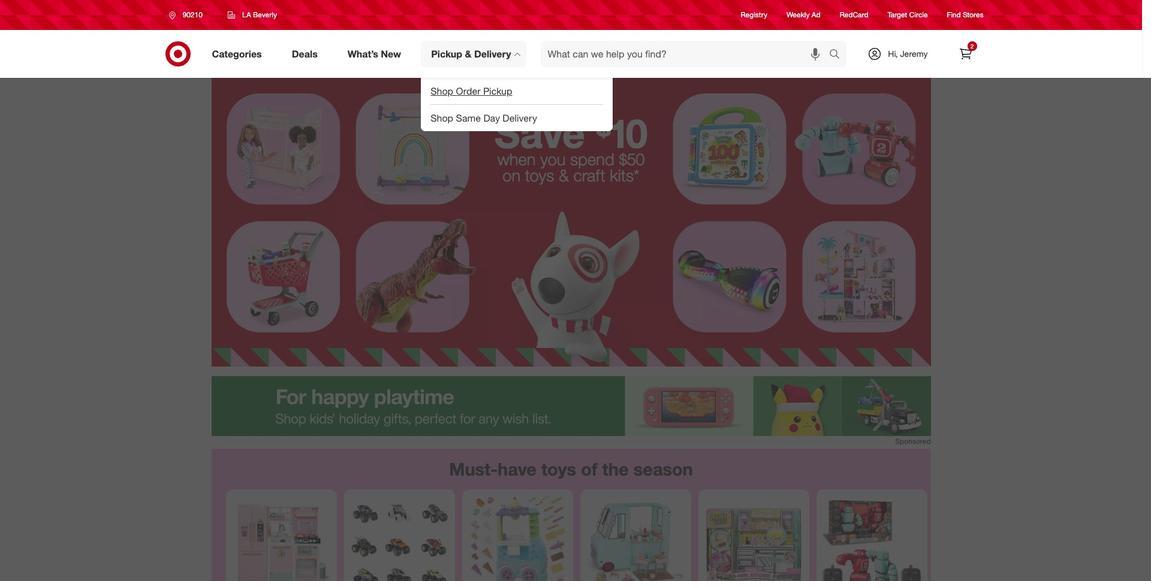 Task type: vqa. For each thing, say whether or not it's contained in the screenshot.
the your
no



Task type: locate. For each thing, give the bounding box(es) containing it.
our generation sweet stop ice cream truck with electronics for 18" dolls - light blue image
[[585, 495, 686, 582]]

pickup & delivery link
[[421, 41, 526, 67]]

pickup up order
[[431, 48, 462, 60]]

0 vertical spatial shop
[[431, 85, 453, 97]]

categories
[[212, 48, 262, 60]]

delivery down shop order pickup link
[[503, 112, 537, 124]]

toys right the on
[[525, 166, 554, 186]]

1 horizontal spatial pickup
[[483, 85, 512, 97]]

0 horizontal spatial &
[[465, 48, 472, 60]]

1 vertical spatial toys
[[541, 459, 576, 480]]

& left craft
[[559, 166, 569, 186]]

ad
[[812, 10, 821, 19]]

must-
[[449, 459, 498, 480]]

pickup inside pickup & delivery link
[[431, 48, 462, 60]]

registry
[[741, 10, 768, 19]]

when
[[497, 149, 536, 169]]

shop
[[431, 85, 453, 97], [431, 112, 453, 124]]

delivery
[[474, 48, 511, 60], [503, 112, 537, 124]]

1 vertical spatial delivery
[[503, 112, 537, 124]]

play-doh kitchen creations ultimate ice cream toy truck playset image
[[467, 495, 568, 582]]

toys inside when you spend $50 on toys & craft kits*
[[525, 166, 554, 186]]

pickup up day
[[483, 85, 512, 97]]

mga's miniverse make it mini kitchen playset with uv light image
[[703, 495, 804, 582]]

new
[[381, 48, 401, 60]]

0 vertical spatial toys
[[525, 166, 554, 186]]

& inside when you spend $50 on toys & craft kits*
[[559, 166, 569, 186]]

find
[[947, 10, 961, 19]]

1 horizontal spatial &
[[559, 166, 569, 186]]

1 vertical spatial shop
[[431, 112, 453, 124]]

shop left same
[[431, 112, 453, 124]]

&
[[465, 48, 472, 60], [559, 166, 569, 186]]

shop for shop same day delivery
[[431, 112, 453, 124]]

0 horizontal spatial pickup
[[431, 48, 462, 60]]

target circle link
[[888, 10, 928, 20]]

$50
[[619, 149, 645, 169]]

toys
[[525, 166, 554, 186], [541, 459, 576, 480]]

spend
[[570, 149, 615, 169]]

save $10
[[494, 109, 648, 157]]

same
[[456, 112, 481, 124]]

1 shop from the top
[[431, 85, 453, 97]]

shop order pickup
[[431, 85, 512, 97]]

2 shop from the top
[[431, 112, 453, 124]]

what's new link
[[337, 41, 416, 67]]

delivery up shop order pickup
[[474, 48, 511, 60]]

1 vertical spatial &
[[559, 166, 569, 186]]

circle
[[909, 10, 928, 19]]

& up order
[[465, 48, 472, 60]]

0 vertical spatial delivery
[[474, 48, 511, 60]]

must-have toys of the season
[[449, 459, 693, 480]]

kits*
[[610, 166, 640, 186]]

advertisement region
[[211, 377, 931, 436]]

find stores link
[[947, 10, 984, 20]]

weekly ad
[[787, 10, 821, 19]]

toys left "of"
[[541, 459, 576, 480]]

toys inside carousel "region"
[[541, 459, 576, 480]]

0 vertical spatial pickup
[[431, 48, 462, 60]]

you
[[540, 149, 566, 169]]

weekly
[[787, 10, 810, 19]]

What can we help you find? suggestions appear below search field
[[541, 41, 832, 67]]

1 vertical spatial pickup
[[483, 85, 512, 97]]

pickup
[[431, 48, 462, 60], [483, 85, 512, 97]]

shop left order
[[431, 85, 453, 97]]



Task type: describe. For each thing, give the bounding box(es) containing it.
search button
[[824, 41, 853, 70]]

la beverly button
[[220, 4, 285, 26]]

sponsored
[[895, 437, 931, 446]]

order
[[456, 85, 481, 97]]

monster jam 1:64 scale monster truck diecast 9pk image
[[349, 495, 450, 582]]

0 vertical spatial &
[[465, 48, 472, 60]]

of
[[581, 459, 598, 480]]

have
[[498, 459, 537, 480]]

shop for shop order pickup
[[431, 85, 453, 97]]

deals
[[292, 48, 318, 60]]

weekly ad link
[[787, 10, 821, 20]]

90210
[[183, 10, 203, 19]]

season
[[634, 459, 693, 480]]

day
[[484, 112, 500, 124]]

la
[[242, 10, 251, 19]]

beverly
[[253, 10, 277, 19]]

shop same day delivery link
[[421, 105, 613, 131]]

search
[[824, 49, 853, 61]]

target
[[888, 10, 907, 19]]

the
[[602, 459, 629, 480]]

hi, jeremy
[[888, 49, 928, 59]]

2
[[971, 43, 974, 50]]

carousel region
[[211, 449, 931, 582]]

90210 button
[[161, 4, 215, 26]]

what's new
[[348, 48, 401, 60]]

pickup inside shop order pickup link
[[483, 85, 512, 97]]

save
[[494, 109, 585, 157]]

disney princess style collection fresh prep gourmet kitchen image
[[231, 495, 332, 582]]

redcard
[[840, 10, 869, 19]]

craft
[[573, 166, 605, 186]]

$10
[[596, 109, 648, 157]]

categories link
[[202, 41, 277, 67]]

target circle
[[888, 10, 928, 19]]

la beverly
[[242, 10, 277, 19]]

registry link
[[741, 10, 768, 20]]

deals link
[[282, 41, 333, 67]]

when you spend $50 on toys & craft kits*
[[497, 149, 645, 186]]

2 link
[[953, 41, 979, 67]]

redcard link
[[840, 10, 869, 20]]

pickup & delivery
[[431, 48, 511, 60]]

what's
[[348, 48, 378, 60]]

shop same day delivery
[[431, 112, 537, 124]]

fao schwarz robot knockout remote control boxing set image
[[821, 495, 923, 582]]

on
[[503, 166, 521, 186]]

stores
[[963, 10, 984, 19]]

find stores
[[947, 10, 984, 19]]

shop order pickup link
[[421, 78, 613, 104]]

jeremy
[[900, 49, 928, 59]]

hi,
[[888, 49, 898, 59]]



